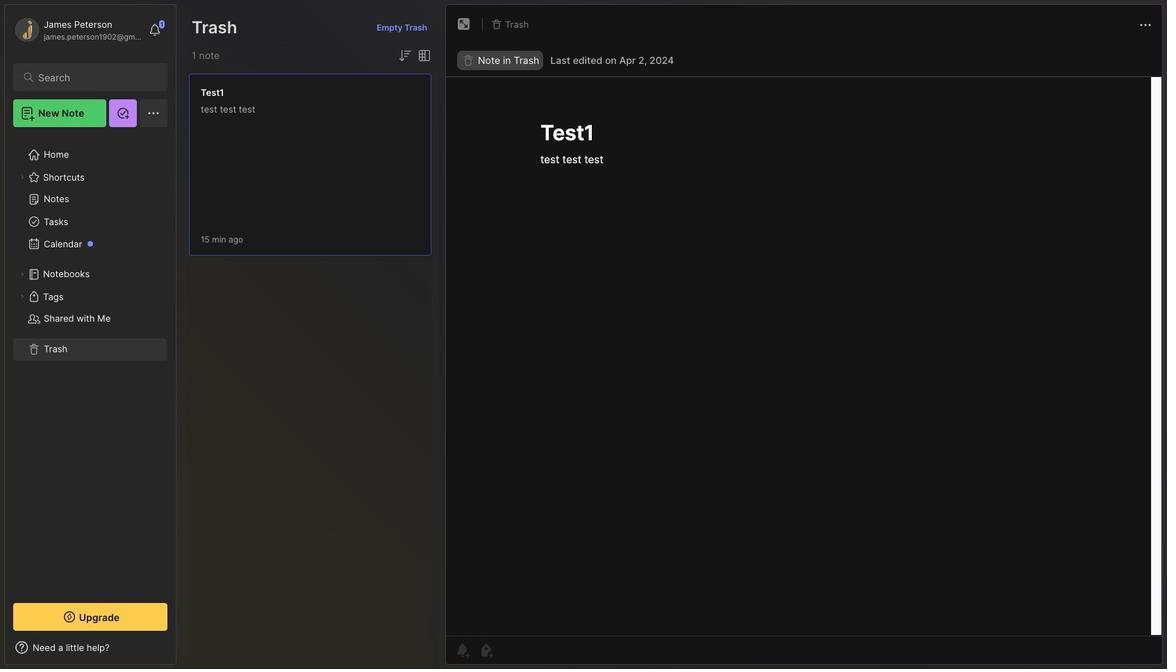 Task type: describe. For each thing, give the bounding box(es) containing it.
main element
[[0, 0, 181, 669]]

View options field
[[413, 47, 433, 64]]

expand note image
[[456, 16, 473, 33]]

Note Editor text field
[[446, 76, 1163, 636]]

add tag image
[[478, 642, 495, 659]]

expand notebooks image
[[18, 270, 26, 279]]

expand tags image
[[18, 293, 26, 301]]

more actions image
[[1138, 17, 1154, 33]]

note window element
[[445, 4, 1163, 669]]

Search text field
[[38, 71, 155, 84]]



Task type: locate. For each thing, give the bounding box(es) containing it.
none search field inside main element
[[38, 69, 155, 85]]

More actions field
[[1138, 15, 1154, 33]]

tree inside main element
[[5, 136, 176, 591]]

None search field
[[38, 69, 155, 85]]

click to collapse image
[[175, 644, 186, 660]]

add a reminder image
[[454, 642, 471, 659]]

Sort options field
[[397, 47, 413, 64]]

Account field
[[13, 16, 142, 44]]

tree
[[5, 136, 176, 591]]

WHAT'S NEW field
[[5, 637, 176, 659]]



Task type: vqa. For each thing, say whether or not it's contained in the screenshot.
tree in the left of the page
yes



